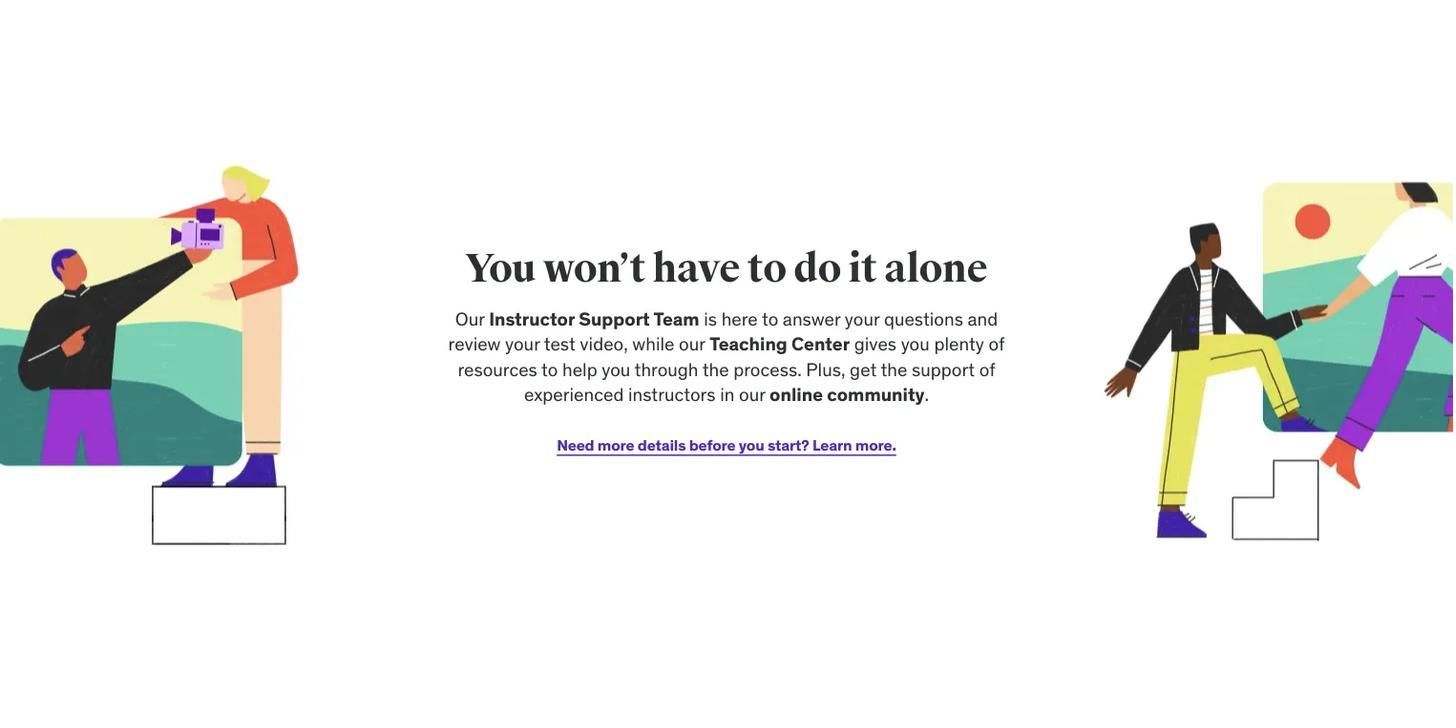 Task type: locate. For each thing, give the bounding box(es) containing it.
through
[[635, 358, 699, 381]]

it
[[848, 244, 877, 294]]

need more details before you start? learn more.
[[557, 436, 896, 455]]

to down test
[[542, 358, 558, 381]]

you inside the need more details before you start? learn more. 'link'
[[739, 436, 765, 455]]

your down 'instructor'
[[505, 332, 540, 355]]

the up in
[[703, 358, 729, 381]]

our
[[679, 332, 705, 355], [739, 383, 765, 406]]

get
[[850, 358, 877, 381]]

have
[[653, 244, 740, 294]]

our down team
[[679, 332, 705, 355]]

in
[[720, 383, 735, 406]]

0 horizontal spatial the
[[703, 358, 729, 381]]

you down questions
[[901, 332, 930, 355]]

1 vertical spatial your
[[505, 332, 540, 355]]

teaching center
[[710, 332, 850, 355]]

you
[[901, 332, 930, 355], [602, 358, 631, 381], [739, 436, 765, 455]]

review
[[448, 332, 501, 355]]

community
[[827, 383, 925, 406]]

our right in
[[739, 383, 765, 406]]

support
[[579, 307, 650, 330]]

to
[[747, 244, 787, 294], [762, 307, 779, 330], [542, 358, 558, 381]]

2 horizontal spatial you
[[901, 332, 930, 355]]

1 vertical spatial to
[[762, 307, 779, 330]]

online community .
[[770, 383, 929, 406]]

answer
[[783, 307, 841, 330]]

to inside "gives you plenty of resources to help you through the process. plus, get the support of experienced instructors in our"
[[542, 358, 558, 381]]

the right 'get'
[[881, 358, 908, 381]]

start?
[[768, 436, 809, 455]]

of down and
[[989, 332, 1005, 355]]

while
[[633, 332, 675, 355]]

process.
[[734, 358, 802, 381]]

learn
[[813, 436, 852, 455]]

to left do
[[747, 244, 787, 294]]

0 horizontal spatial our
[[679, 332, 705, 355]]

of
[[989, 332, 1005, 355], [979, 358, 996, 381]]

1 horizontal spatial you
[[739, 436, 765, 455]]

0 vertical spatial our
[[679, 332, 705, 355]]

1 horizontal spatial our
[[739, 383, 765, 406]]

you left "start?"
[[739, 436, 765, 455]]

1 horizontal spatial the
[[881, 358, 908, 381]]

is here to answer your questions and review your test video, while our
[[448, 307, 998, 355]]

plenty
[[934, 332, 984, 355]]

need more details before you start? learn more. link
[[557, 423, 896, 469]]

details
[[638, 436, 686, 455]]

1 vertical spatial of
[[979, 358, 996, 381]]

0 vertical spatial you
[[901, 332, 930, 355]]

gives you plenty of resources to help you through the process. plus, get the support of experienced instructors in our
[[458, 332, 1005, 406]]

teaching
[[710, 332, 788, 355]]

0 horizontal spatial you
[[602, 358, 631, 381]]

to up teaching center
[[762, 307, 779, 330]]

center
[[792, 332, 850, 355]]

experienced
[[524, 383, 624, 406]]

2 vertical spatial to
[[542, 358, 558, 381]]

1 vertical spatial our
[[739, 383, 765, 406]]

resources
[[458, 358, 538, 381]]

online
[[770, 383, 823, 406]]

you down video,
[[602, 358, 631, 381]]

your
[[845, 307, 880, 330], [505, 332, 540, 355]]

before
[[689, 436, 736, 455]]

1 horizontal spatial your
[[845, 307, 880, 330]]

0 vertical spatial your
[[845, 307, 880, 330]]

the
[[703, 358, 729, 381], [881, 358, 908, 381]]

our inside is here to answer your questions and review your test video, while our
[[679, 332, 705, 355]]

your up gives
[[845, 307, 880, 330]]

of down plenty
[[979, 358, 996, 381]]

is
[[704, 307, 717, 330]]

2 vertical spatial you
[[739, 436, 765, 455]]



Task type: vqa. For each thing, say whether or not it's contained in the screenshot.
TEST
yes



Task type: describe. For each thing, give the bounding box(es) containing it.
do
[[794, 244, 841, 294]]

instructor
[[489, 307, 575, 330]]

won't
[[543, 244, 646, 294]]

our
[[455, 307, 485, 330]]

video,
[[580, 332, 628, 355]]

help
[[562, 358, 597, 381]]

more.
[[855, 436, 896, 455]]

1 the from the left
[[703, 358, 729, 381]]

0 vertical spatial of
[[989, 332, 1005, 355]]

2 the from the left
[[881, 358, 908, 381]]

support
[[912, 358, 975, 381]]

test
[[544, 332, 576, 355]]

our inside "gives you plenty of resources to help you through the process. plus, get the support of experienced instructors in our"
[[739, 383, 765, 406]]

here
[[722, 307, 758, 330]]

.
[[925, 383, 929, 406]]

our instructor support team
[[455, 307, 700, 330]]

0 vertical spatial to
[[747, 244, 787, 294]]

you won't have to do it alone
[[466, 244, 988, 294]]

team
[[654, 307, 700, 330]]

to inside is here to answer your questions and review your test video, while our
[[762, 307, 779, 330]]

you
[[466, 244, 536, 294]]

1 vertical spatial you
[[602, 358, 631, 381]]

need
[[557, 436, 594, 455]]

more
[[598, 436, 635, 455]]

and
[[968, 307, 998, 330]]

alone
[[884, 244, 988, 294]]

0 horizontal spatial your
[[505, 332, 540, 355]]

questions
[[884, 307, 963, 330]]

plus,
[[806, 358, 846, 381]]

instructors
[[628, 383, 716, 406]]

gives
[[854, 332, 897, 355]]



